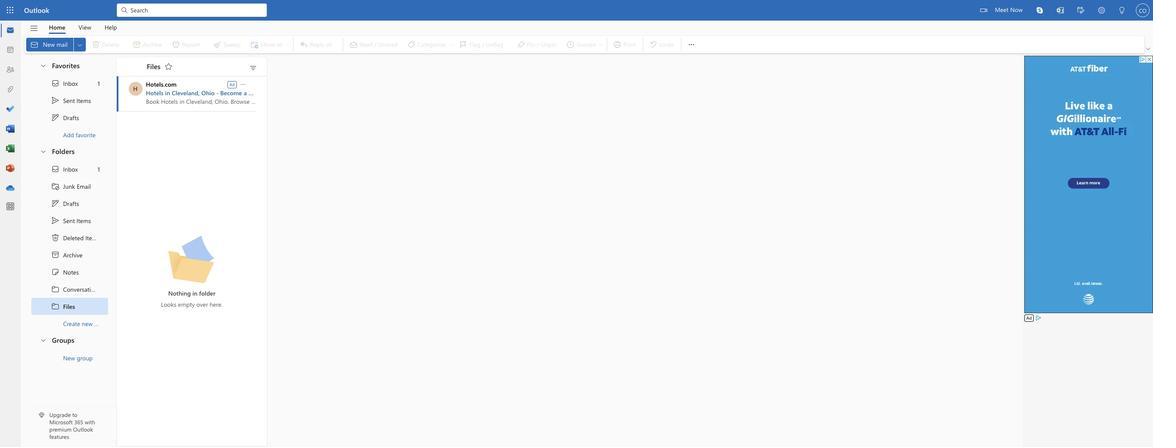 Task type: locate. For each thing, give the bounding box(es) containing it.
1 horizontal spatial new
[[63, 354, 75, 362]]

 down 
[[51, 199, 60, 208]]

in up over
[[193, 289, 198, 298]]

hotels in cleveland, ohio - become a rewards member
[[146, 89, 296, 97]]

 tree item up add
[[31, 109, 108, 126]]

0 vertical spatial ad
[[230, 81, 235, 87]]

empty
[[178, 301, 195, 309]]

help button
[[98, 21, 123, 34]]

 inside favorites tree
[[51, 79, 60, 88]]

 button
[[25, 21, 43, 36]]


[[1119, 7, 1126, 14]]

1  sent items from the top
[[51, 96, 91, 105]]

 button
[[162, 60, 176, 73]]


[[51, 96, 60, 105], [51, 216, 60, 225]]

2  tree item from the top
[[31, 195, 108, 212]]

2  from the top
[[51, 302, 60, 311]]

ad left the set your advertising preferences icon
[[1027, 315, 1032, 321]]

move & delete group
[[26, 36, 292, 53]]

1  from the top
[[51, 79, 60, 88]]

1  from the top
[[51, 285, 60, 294]]

 button down  new mail
[[36, 58, 50, 73]]

1  tree item from the top
[[31, 92, 108, 109]]

2  drafts from the top
[[51, 199, 79, 208]]


[[51, 285, 60, 294], [51, 302, 60, 311]]

1 horizontal spatial files
[[147, 62, 160, 71]]

 inside popup button
[[76, 41, 83, 48]]

2  sent items from the top
[[51, 216, 91, 225]]

 new mail
[[30, 40, 68, 49]]

0 vertical spatial  button
[[36, 58, 50, 73]]

over
[[197, 301, 208, 309]]

0 vertical spatial 
[[51, 113, 60, 122]]

folder inside nothing in folder looks empty over here.
[[199, 289, 216, 298]]

drafts inside favorites tree
[[63, 114, 79, 122]]

 tree item
[[31, 229, 108, 246]]

files inside files 
[[147, 62, 160, 71]]

view
[[79, 23, 91, 31]]

2 drafts from the top
[[63, 199, 79, 208]]

 inbox up the junk
[[51, 165, 78, 173]]

0 vertical spatial  button
[[683, 36, 701, 53]]

in down hotels.com on the top left
[[165, 89, 170, 97]]

 drafts inside favorites tree
[[51, 113, 79, 122]]

outlook inside the upgrade to microsoft 365 with premium outlook features
[[73, 426, 93, 433]]

1 horizontal spatial in
[[193, 289, 198, 298]]

 sent items for 2nd  tree item from the top
[[51, 216, 91, 225]]

deleted
[[63, 234, 84, 242]]

0 vertical spatial sent
[[63, 96, 75, 105]]

help
[[105, 23, 117, 31]]

1  from the top
[[51, 113, 60, 122]]

1 vertical spatial outlook
[[73, 426, 93, 433]]

in
[[165, 89, 170, 97], [193, 289, 198, 298]]

 tree item for 
[[31, 195, 108, 212]]

1 vertical spatial 
[[51, 216, 60, 225]]

 tree item
[[31, 281, 119, 298], [31, 298, 108, 315]]

calendar image
[[6, 46, 15, 55]]

nothing
[[168, 289, 191, 298]]

1  button from the top
[[36, 58, 50, 73]]

items inside favorites tree
[[77, 96, 91, 105]]

0 vertical spatial  tree item
[[31, 92, 108, 109]]

sent up  'tree item'
[[63, 217, 75, 225]]

0 vertical spatial  inbox
[[51, 79, 78, 88]]

0 horizontal spatial  button
[[239, 80, 247, 88]]

tab list
[[43, 21, 124, 34]]

history
[[100, 285, 119, 293]]

0 vertical spatial 
[[51, 96, 60, 105]]

1 horizontal spatial ad
[[1027, 315, 1032, 321]]

 inside 'folders' tree item
[[40, 148, 47, 155]]

1  tree item from the top
[[31, 109, 108, 126]]

0 horizontal spatial files
[[63, 302, 75, 311]]

0 vertical spatial inbox
[[63, 79, 78, 87]]

archive
[[63, 251, 83, 259]]

ad inside message list section
[[230, 81, 235, 87]]

 inbox
[[51, 79, 78, 88], [51, 165, 78, 173]]

h
[[133, 85, 138, 93]]

1 vertical spatial new
[[63, 354, 75, 362]]

outlook link
[[24, 0, 49, 21]]

 tree item for 
[[31, 161, 108, 178]]

1 vertical spatial  tree item
[[31, 195, 108, 212]]

0 horizontal spatial ad
[[230, 81, 235, 87]]

 sent items up  'tree item'
[[51, 216, 91, 225]]

0 vertical spatial items
[[77, 96, 91, 105]]

ad
[[230, 81, 235, 87], [1027, 315, 1032, 321]]

1
[[98, 79, 100, 87], [98, 165, 100, 173]]

0 vertical spatial  tree item
[[31, 75, 108, 92]]

0 vertical spatial 1
[[98, 79, 100, 87]]

drafts
[[63, 114, 79, 122], [63, 199, 79, 208]]

 inside favorites tree
[[51, 113, 60, 122]]

mail image
[[6, 26, 15, 35]]

group
[[77, 354, 93, 362]]


[[1078, 7, 1085, 14]]

1 vertical spatial in
[[193, 289, 198, 298]]

 button inside groups tree item
[[36, 332, 50, 348]]

 button
[[36, 58, 50, 73], [36, 143, 50, 159], [36, 332, 50, 348]]

in inside nothing in folder looks empty over here.
[[193, 289, 198, 298]]

1 for 
[[98, 165, 100, 173]]

files heading
[[136, 57, 176, 76]]

 junk email
[[51, 182, 91, 191]]

1 down favorites tree item
[[98, 79, 100, 87]]

1 vertical spatial drafts
[[63, 199, 79, 208]]

items up favorite
[[77, 96, 91, 105]]


[[76, 41, 83, 48], [40, 62, 47, 69], [40, 148, 47, 155], [40, 337, 47, 344]]

files left "" in the left top of the page
[[147, 62, 160, 71]]

sent up add
[[63, 96, 75, 105]]

 button
[[1071, 0, 1092, 22]]

1 vertical spatial folder
[[94, 320, 110, 328]]

 for  dropdown button inside message list section
[[240, 81, 246, 88]]

meet now
[[995, 6, 1023, 14]]

1 vertical spatial sent
[[63, 217, 75, 225]]

1  tree item from the top
[[31, 75, 108, 92]]

1 vertical spatial items
[[77, 217, 91, 225]]

nothing in folder looks empty over here.
[[161, 289, 223, 309]]

 for folders
[[40, 148, 47, 155]]

0 vertical spatial  sent items
[[51, 96, 91, 105]]

 tree item down favorites tree item
[[31, 92, 108, 109]]

tree containing 
[[31, 161, 119, 332]]

in for nothing
[[193, 289, 198, 298]]

1 drafts from the top
[[63, 114, 79, 122]]

set your advertising preferences image
[[1036, 315, 1043, 322]]

items up  deleted items
[[77, 217, 91, 225]]

2  tree item from the top
[[31, 212, 108, 229]]

0 vertical spatial files
[[147, 62, 160, 71]]


[[688, 40, 696, 49], [240, 81, 246, 88]]

 tree item down favorites
[[31, 75, 108, 92]]

folder up over
[[199, 289, 216, 298]]

 up 
[[51, 165, 60, 173]]

items
[[77, 96, 91, 105], [77, 217, 91, 225], [85, 234, 100, 242]]

1  drafts from the top
[[51, 113, 79, 122]]

0 horizontal spatial outlook
[[24, 6, 49, 15]]

hotels.com
[[146, 80, 177, 88]]

1 horizontal spatial 
[[688, 40, 696, 49]]

 drafts down the junk
[[51, 199, 79, 208]]

 for  conversation history
[[51, 285, 60, 294]]

folder right new
[[94, 320, 110, 328]]

0 horizontal spatial folder
[[94, 320, 110, 328]]

inbox down favorites tree item
[[63, 79, 78, 87]]


[[1147, 47, 1151, 51]]

1 vertical spatial 
[[51, 199, 60, 208]]

 drafts
[[51, 113, 79, 122], [51, 199, 79, 208]]

 inside favorites tree item
[[40, 62, 47, 69]]

inbox for 
[[63, 165, 78, 173]]

application
[[0, 0, 1154, 447]]

 inbox down favorites
[[51, 79, 78, 88]]

 files
[[51, 302, 75, 311]]

files up create new folder tree item
[[63, 302, 75, 311]]

3  button from the top
[[36, 332, 50, 348]]

 tree item
[[31, 178, 108, 195]]

 down 
[[51, 285, 60, 294]]

microsoft
[[49, 419, 73, 426]]

2  button from the top
[[36, 143, 50, 159]]

2  from the top
[[51, 216, 60, 225]]

2  from the top
[[51, 165, 60, 173]]

1 vertical spatial  tree item
[[31, 212, 108, 229]]

member
[[273, 89, 296, 97]]

 button
[[1112, 0, 1133, 22]]

1 sent from the top
[[63, 96, 75, 105]]

ad up the become
[[230, 81, 235, 87]]

 for 
[[51, 79, 60, 88]]

0 vertical spatial  tree item
[[31, 109, 108, 126]]

left-rail-appbar navigation
[[2, 21, 19, 198]]

 tree item
[[31, 264, 108, 281]]

a
[[244, 89, 247, 97]]

2  from the top
[[51, 199, 60, 208]]

new
[[82, 320, 93, 328]]

rewards
[[249, 89, 271, 97]]

sent
[[63, 96, 75, 105], [63, 217, 75, 225]]


[[164, 62, 173, 71]]

create new folder
[[63, 320, 110, 328]]

 button inside favorites tree item
[[36, 58, 50, 73]]


[[51, 113, 60, 122], [51, 199, 60, 208]]

 inside tree
[[51, 165, 60, 173]]

 tree item
[[31, 75, 108, 92], [31, 161, 108, 178]]

folder inside tree item
[[94, 320, 110, 328]]

 inside groups tree item
[[40, 337, 47, 344]]

0 vertical spatial folder
[[199, 289, 216, 298]]

files image
[[6, 85, 15, 94]]

0 vertical spatial 
[[51, 79, 60, 88]]

 button for favorites
[[36, 58, 50, 73]]

folder
[[199, 289, 216, 298], [94, 320, 110, 328]]

 inside favorites tree
[[51, 96, 60, 105]]

 tree item up the junk
[[31, 161, 108, 178]]

inbox up  junk email
[[63, 165, 78, 173]]

 down  new mail
[[40, 62, 47, 69]]

drafts for 
[[63, 199, 79, 208]]

 button
[[683, 36, 701, 53], [239, 80, 247, 88]]

2  tree item from the top
[[31, 161, 108, 178]]

1 horizontal spatial outlook
[[73, 426, 93, 433]]

 inside tree
[[51, 216, 60, 225]]

0 vertical spatial  drafts
[[51, 113, 79, 122]]

outlook up  button
[[24, 6, 49, 15]]

0 horizontal spatial in
[[165, 89, 170, 97]]

 up add favorite tree item
[[51, 113, 60, 122]]

 button inside 'folders' tree item
[[36, 143, 50, 159]]

become
[[220, 89, 242, 97]]

0 vertical spatial drafts
[[63, 114, 79, 122]]

 inside message list section
[[240, 81, 246, 88]]

drafts up add favorite tree item
[[63, 114, 79, 122]]

1 vertical spatial 
[[240, 81, 246, 88]]

1 vertical spatial files
[[63, 302, 75, 311]]

drafts down  junk email
[[63, 199, 79, 208]]

 sent items down favorites tree item
[[51, 96, 91, 105]]

1 horizontal spatial  button
[[683, 36, 701, 53]]

 tree item
[[31, 109, 108, 126], [31, 195, 108, 212]]

now
[[1011, 6, 1023, 14]]

 archive
[[51, 251, 83, 259]]

 down favorites
[[51, 79, 60, 88]]

2 1 from the top
[[98, 165, 100, 173]]

 tree item down the notes
[[31, 281, 119, 298]]

1 vertical spatial 
[[51, 302, 60, 311]]

1 vertical spatial  drafts
[[51, 199, 79, 208]]

 drafts up add
[[51, 113, 79, 122]]

1  from the top
[[51, 96, 60, 105]]

 for 
[[51, 199, 60, 208]]

 up create new folder tree item
[[51, 302, 60, 311]]

2  inbox from the top
[[51, 165, 78, 173]]

1 vertical spatial  inbox
[[51, 165, 78, 173]]

1 down 'folders' tree item
[[98, 165, 100, 173]]

outlook down to
[[73, 426, 93, 433]]

notes
[[63, 268, 79, 276]]

files
[[147, 62, 160, 71], [63, 302, 75, 311]]

 button left folders
[[36, 143, 50, 159]]

new left mail
[[43, 40, 55, 48]]

0 vertical spatial new
[[43, 40, 55, 48]]

items right deleted at left bottom
[[85, 234, 100, 242]]

 tree item down the junk
[[31, 195, 108, 212]]

0 horizontal spatial 
[[240, 81, 246, 88]]


[[120, 6, 129, 15]]

1 vertical spatial 
[[51, 165, 60, 173]]

 tree item
[[31, 92, 108, 109], [31, 212, 108, 229]]

1 vertical spatial  sent items
[[51, 216, 91, 225]]

 inbox inside favorites tree
[[51, 79, 78, 88]]

 for 
[[51, 165, 60, 173]]


[[51, 268, 60, 276]]

folders tree item
[[31, 143, 108, 161]]

 left groups
[[40, 337, 47, 344]]

 sent items inside favorites tree
[[51, 96, 91, 105]]

1 vertical spatial 1
[[98, 165, 100, 173]]

 up 
[[51, 216, 60, 225]]

1 1 from the top
[[98, 79, 100, 87]]

 tree item up create
[[31, 298, 108, 315]]

inbox
[[63, 79, 78, 87], [63, 165, 78, 173]]

add favorite tree item
[[31, 126, 108, 143]]

2 vertical spatial  button
[[36, 332, 50, 348]]

 button
[[1051, 0, 1071, 22]]

0 vertical spatial in
[[165, 89, 170, 97]]

new group
[[63, 354, 93, 362]]

1 vertical spatial  button
[[36, 143, 50, 159]]

1 inside favorites tree
[[98, 79, 100, 87]]

favorites tree item
[[31, 58, 108, 75]]


[[1037, 7, 1044, 14]]

people image
[[6, 66, 15, 74]]

1 vertical spatial inbox
[[63, 165, 78, 173]]

 button left groups
[[36, 332, 50, 348]]

0 horizontal spatial new
[[43, 40, 55, 48]]

2 vertical spatial items
[[85, 234, 100, 242]]

 for  files
[[51, 302, 60, 311]]

2  tree item from the top
[[31, 298, 108, 315]]

1 vertical spatial  tree item
[[31, 161, 108, 178]]

2 inbox from the top
[[63, 165, 78, 173]]

looks
[[161, 301, 176, 309]]

0 vertical spatial 
[[51, 285, 60, 294]]

0 vertical spatial 
[[688, 40, 696, 49]]

 right mail
[[76, 41, 83, 48]]

premium features image
[[39, 413, 45, 419]]

 sent items
[[51, 96, 91, 105], [51, 216, 91, 225]]

0 vertical spatial outlook
[[24, 6, 49, 15]]

1 inbox from the top
[[63, 79, 78, 87]]

 drafts inside tree
[[51, 199, 79, 208]]

1 vertical spatial  button
[[239, 80, 247, 88]]

1  inbox from the top
[[51, 79, 78, 88]]

new left group
[[63, 354, 75, 362]]

new
[[43, 40, 55, 48], [63, 354, 75, 362]]

 left folders
[[40, 148, 47, 155]]

tab list containing home
[[43, 21, 124, 34]]

inbox inside favorites tree
[[63, 79, 78, 87]]

1 horizontal spatial folder
[[199, 289, 216, 298]]

favorites tree
[[31, 54, 108, 143]]

 tree item up deleted at left bottom
[[31, 212, 108, 229]]

tree
[[31, 161, 119, 332]]

 down favorites
[[51, 96, 60, 105]]



Task type: describe. For each thing, give the bounding box(es) containing it.
groups tree item
[[31, 332, 108, 349]]

excel image
[[6, 145, 15, 153]]

files 
[[147, 62, 173, 71]]

to
[[72, 411, 77, 419]]

 inbox for 
[[51, 79, 78, 88]]

inbox for 
[[63, 79, 78, 87]]

items inside  deleted items
[[85, 234, 100, 242]]

 button
[[246, 62, 260, 74]]

drafts for 
[[63, 114, 79, 122]]

to do image
[[6, 105, 15, 114]]

 drafts for 
[[51, 113, 79, 122]]

outlook banner
[[0, 0, 1154, 22]]

 button
[[74, 38, 86, 52]]

sent inside favorites tree
[[63, 96, 75, 105]]

 button
[[1092, 0, 1112, 22]]

 button
[[1145, 45, 1153, 53]]

onedrive image
[[6, 184, 15, 193]]

new group tree item
[[31, 349, 108, 367]]

here.
[[210, 301, 223, 309]]


[[51, 234, 60, 242]]

 for right  dropdown button
[[688, 40, 696, 49]]

 tree item for 
[[31, 75, 108, 92]]

conversation
[[63, 285, 98, 293]]

 for groups
[[40, 337, 47, 344]]

Search for email, meetings, files and more. field
[[130, 5, 262, 14]]

 button inside message list section
[[239, 80, 247, 88]]

 conversation history
[[51, 285, 119, 294]]

 sent items for 1st  tree item from the top
[[51, 96, 91, 105]]

2 sent from the top
[[63, 217, 75, 225]]

home
[[49, 23, 65, 31]]

create
[[63, 320, 80, 328]]

create new folder tree item
[[31, 315, 110, 332]]


[[981, 7, 988, 14]]

new inside tree item
[[63, 354, 75, 362]]

more apps image
[[6, 203, 15, 211]]

 button
[[1030, 0, 1051, 21]]

email
[[77, 182, 91, 190]]

 for favorites
[[40, 62, 47, 69]]

1 vertical spatial ad
[[1027, 315, 1032, 321]]

 deleted items
[[51, 234, 100, 242]]

with
[[85, 419, 95, 426]]

1 for 
[[98, 79, 100, 87]]

add
[[63, 131, 74, 139]]

premium
[[49, 426, 72, 433]]

1  tree item from the top
[[31, 281, 119, 298]]

 inbox for 
[[51, 165, 78, 173]]


[[29, 24, 38, 33]]

features
[[49, 433, 69, 441]]

home button
[[43, 21, 72, 34]]

mail
[[57, 40, 68, 48]]


[[30, 40, 39, 49]]

cleveland,
[[172, 89, 200, 97]]

files inside  files
[[63, 302, 75, 311]]

co image
[[1136, 3, 1150, 17]]


[[1099, 7, 1106, 14]]

 notes
[[51, 268, 79, 276]]

groups
[[52, 336, 74, 345]]

meet
[[995, 6, 1009, 14]]

favorites
[[52, 61, 80, 70]]

 search field
[[117, 0, 267, 19]]


[[1057, 7, 1064, 14]]

new inside  new mail
[[43, 40, 55, 48]]

add favorite
[[63, 131, 96, 139]]


[[51, 251, 60, 259]]

word image
[[6, 125, 15, 134]]

outlook inside outlook "banner"
[[24, 6, 49, 15]]

folders
[[52, 147, 75, 156]]

 tree item
[[31, 246, 108, 264]]

tab list inside application
[[43, 21, 124, 34]]

message list section
[[117, 55, 296, 447]]


[[249, 64, 258, 73]]

in for hotels
[[165, 89, 170, 97]]

application containing outlook
[[0, 0, 1154, 447]]

upgrade to microsoft 365 with premium outlook features
[[49, 411, 95, 441]]

ohio
[[201, 89, 215, 97]]

favorite
[[76, 131, 96, 139]]

folder for in
[[199, 289, 216, 298]]

 button for groups
[[36, 332, 50, 348]]

 tree item for 
[[31, 109, 108, 126]]

hotels.com image
[[129, 82, 142, 96]]

 button for folders
[[36, 143, 50, 159]]

powerpoint image
[[6, 164, 15, 173]]

 for 
[[51, 113, 60, 122]]

tags group
[[345, 36, 605, 53]]


[[51, 182, 60, 191]]

folder for new
[[94, 320, 110, 328]]

365
[[74, 419, 83, 426]]

 drafts for 
[[51, 199, 79, 208]]

upgrade
[[49, 411, 71, 419]]

-
[[216, 89, 219, 97]]

view button
[[72, 21, 98, 34]]

junk
[[63, 182, 75, 190]]

hotels
[[146, 89, 163, 97]]



Task type: vqa. For each thing, say whether or not it's contained in the screenshot.


